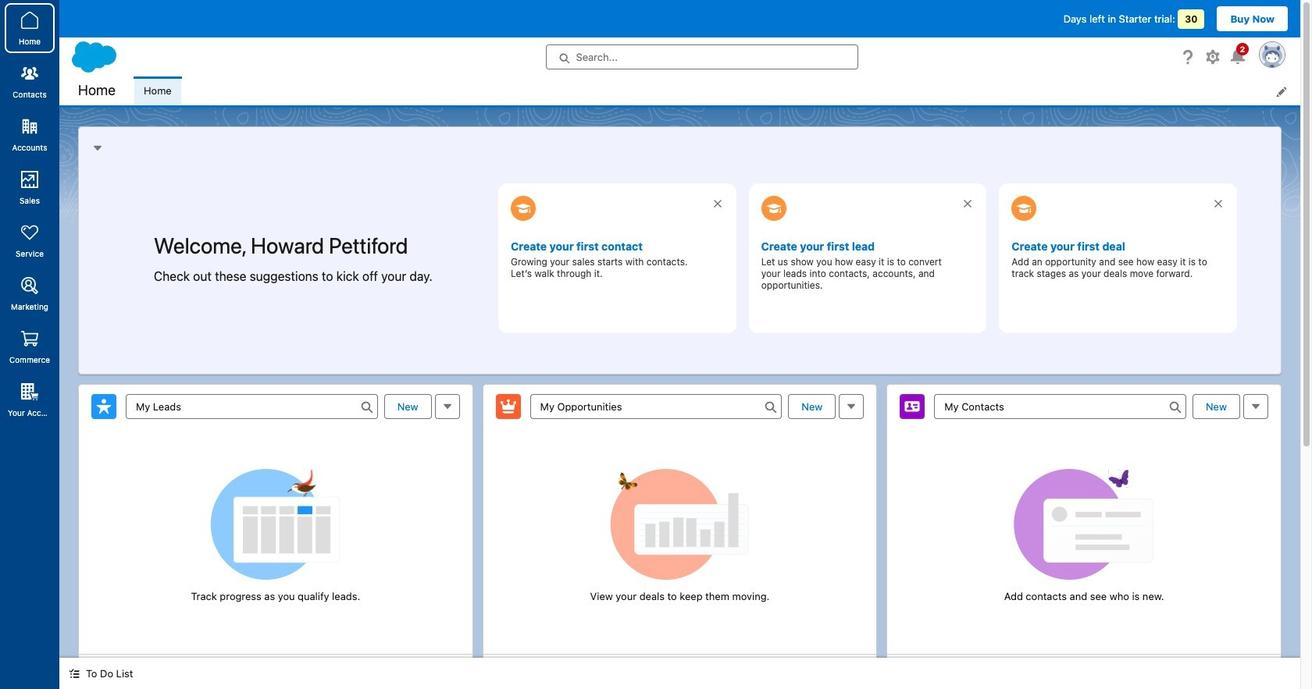Task type: vqa. For each thing, say whether or not it's contained in the screenshot.
Select An Option TEXT FIELD to the left
yes



Task type: locate. For each thing, give the bounding box(es) containing it.
Select an Option text field
[[126, 394, 378, 419], [530, 394, 782, 419]]

0 horizontal spatial select an option text field
[[126, 394, 378, 419]]

1 horizontal spatial select an option text field
[[530, 394, 782, 419]]

text default image
[[69, 669, 80, 680]]

list
[[134, 77, 1301, 105]]



Task type: describe. For each thing, give the bounding box(es) containing it.
2 select an option text field from the left
[[530, 394, 782, 419]]

1 select an option text field from the left
[[126, 394, 378, 419]]



